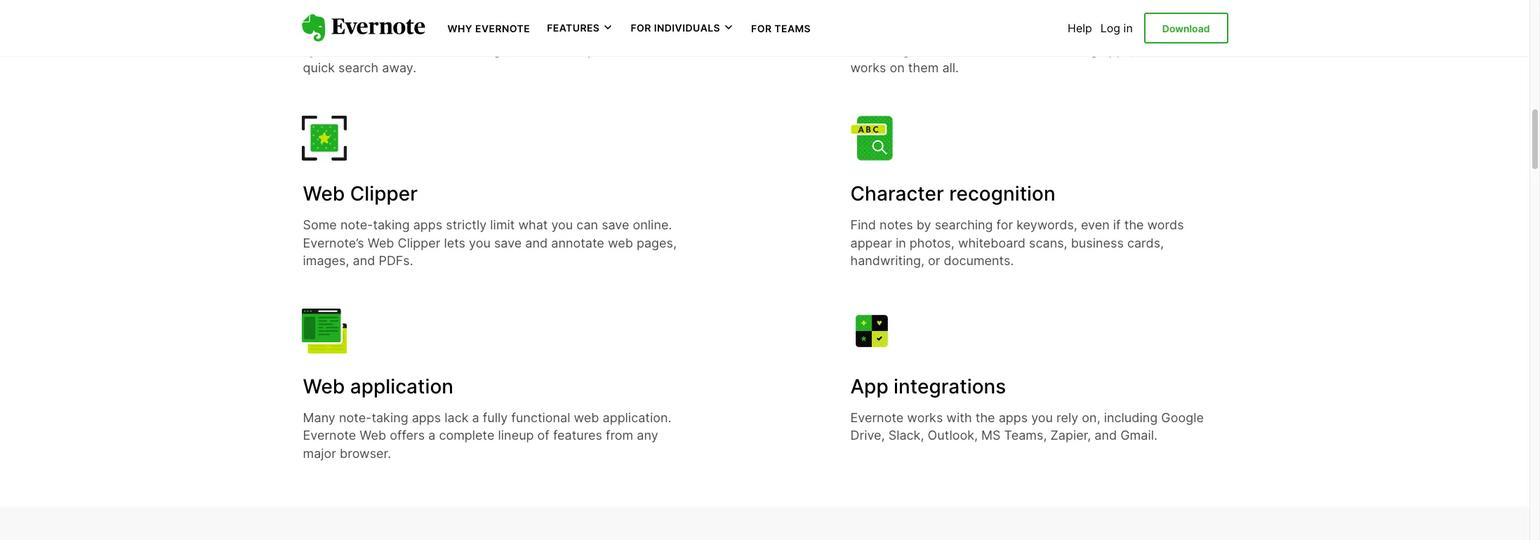 Task type: describe. For each thing, give the bounding box(es) containing it.
annotate
[[551, 236, 604, 250]]

an
[[885, 25, 899, 40]]

for individuals
[[631, 22, 720, 34]]

some note-taking apps strictly limit what you can save online. evernote's web clipper lets you save and annotate web pages, images, and pdfs.
[[303, 218, 677, 268]]

teams,
[[1004, 429, 1047, 443]]

you inside evernote doesn't force you to organize a certain way. create a system of notebooks or don't organize at all. any note is a quick search away.
[[441, 25, 463, 40]]

1 vertical spatial organize
[[481, 43, 533, 58]]

gmail.
[[1121, 429, 1158, 443]]

cards,
[[1128, 236, 1164, 250]]

evernote inside the many note-taking apps lack a fully functional web application. evernote web offers a complete lineup of features from any major browser.
[[303, 429, 356, 443]]

browser.
[[340, 446, 391, 461]]

complete
[[439, 429, 495, 443]]

a right create
[[667, 25, 675, 40]]

1 horizontal spatial save
[[602, 218, 629, 233]]

taking inside have an iphone and a windows computer? android and mac? like using linux? unlike most note-taking apps, evernote works on them all.
[[1062, 43, 1098, 58]]

help
[[1068, 21, 1092, 35]]

by
[[917, 218, 931, 233]]

searching
[[935, 218, 993, 233]]

of inside evernote doesn't force you to organize a certain way. create a system of notebooks or don't organize at all. any note is a quick search away.
[[350, 43, 362, 58]]

appear
[[851, 236, 892, 250]]

rely
[[1057, 411, 1079, 426]]

taking for clipper
[[373, 218, 410, 233]]

for for for individuals
[[631, 22, 651, 34]]

from
[[606, 429, 634, 443]]

and left mac?
[[1159, 25, 1181, 40]]

find notes by searching for keywords, even if the words appear in photos, whiteboard scans, business cards, handwriting, or documents.
[[851, 218, 1184, 268]]

app
[[851, 375, 889, 399]]

at
[[536, 43, 548, 58]]

apps for web application
[[412, 411, 441, 426]]

have an iphone and a windows computer? android and mac? like using linux? unlike most note-taking apps, evernote works on them all.
[[851, 25, 1217, 75]]

integrations
[[894, 375, 1006, 399]]

taking for application
[[372, 411, 408, 426]]

for teams
[[751, 22, 811, 34]]

system
[[303, 43, 346, 58]]

to
[[467, 25, 479, 40]]

individuals
[[654, 22, 720, 34]]

app integrations icon image
[[849, 309, 894, 354]]

app integrations
[[851, 375, 1006, 399]]

scans,
[[1029, 236, 1068, 250]]

log in
[[1101, 21, 1133, 35]]

them
[[908, 60, 939, 75]]

web inside the many note-taking apps lack a fully functional web application. evernote web offers a complete lineup of features from any major browser.
[[574, 411, 599, 426]]

0 vertical spatial organize
[[482, 25, 534, 40]]

web application
[[303, 375, 454, 399]]

web up many
[[303, 375, 345, 399]]

apps inside 'evernote works with the apps you rely on, including google drive, slack, outlook, ms teams, zapier, and gmail.'
[[999, 411, 1028, 426]]

search icon image
[[849, 116, 894, 161]]

whiteboard
[[958, 236, 1026, 250]]

note- for application
[[339, 411, 372, 426]]

the inside 'evernote works with the apps you rely on, including google drive, slack, outlook, ms teams, zapier, and gmail.'
[[976, 411, 995, 426]]

images,
[[303, 253, 349, 268]]

like
[[851, 43, 875, 58]]

handwriting,
[[851, 253, 925, 268]]

find
[[851, 218, 876, 233]]

web inside some note-taking apps strictly limit what you can save online. evernote's web clipper lets you save and annotate web pages, images, and pdfs.
[[368, 236, 394, 250]]

force
[[407, 25, 438, 40]]

and left the pdfs.
[[353, 253, 375, 268]]

notebooks
[[365, 43, 429, 58]]

teams
[[775, 22, 811, 34]]

apps,
[[1102, 43, 1135, 58]]

lets
[[444, 236, 465, 250]]

many
[[303, 411, 336, 426]]

and up unlike
[[947, 25, 969, 40]]

features button
[[547, 21, 614, 35]]

evernote inside have an iphone and a windows computer? android and mac? like using linux? unlike most note-taking apps, evernote works on them all.
[[1138, 43, 1191, 58]]

features
[[547, 22, 600, 34]]

web inside the many note-taking apps lack a fully functional web application. evernote web offers a complete lineup of features from any major browser.
[[360, 429, 386, 443]]

words
[[1148, 218, 1184, 233]]

web clipper
[[303, 182, 418, 206]]

works inside 'evernote works with the apps you rely on, including google drive, slack, outlook, ms teams, zapier, and gmail.'
[[907, 411, 943, 426]]

functional
[[511, 411, 570, 426]]

lineup
[[498, 429, 534, 443]]

quick
[[303, 60, 335, 75]]

web clipper image
[[302, 116, 347, 161]]

iphone
[[903, 25, 943, 40]]

limit
[[490, 218, 515, 233]]

for for for teams
[[751, 22, 772, 34]]

and inside 'evernote works with the apps you rely on, including google drive, slack, outlook, ms teams, zapier, and gmail.'
[[1095, 429, 1117, 443]]

for
[[997, 218, 1013, 233]]

for individuals button
[[631, 21, 735, 35]]

is
[[628, 43, 638, 58]]

you inside 'evernote works with the apps you rely on, including google drive, slack, outlook, ms teams, zapier, and gmail.'
[[1032, 411, 1053, 426]]

if
[[1113, 218, 1121, 233]]

clipper inside some note-taking apps strictly limit what you can save online. evernote's web clipper lets you save and annotate web pages, images, and pdfs.
[[398, 236, 441, 250]]

or inside find notes by searching for keywords, even if the words appear in photos, whiteboard scans, business cards, handwriting, or documents.
[[928, 253, 941, 268]]

recognition
[[949, 182, 1056, 206]]

zapier,
[[1051, 429, 1091, 443]]

log
[[1101, 21, 1121, 35]]

way.
[[593, 25, 620, 40]]

computer?
[[1042, 25, 1105, 40]]



Task type: locate. For each thing, give the bounding box(es) containing it.
away.
[[382, 60, 417, 75]]

0 horizontal spatial save
[[494, 236, 522, 250]]

1 horizontal spatial works
[[907, 411, 943, 426]]

application.
[[603, 411, 672, 426]]

0 horizontal spatial or
[[432, 43, 444, 58]]

a right offers
[[428, 429, 436, 443]]

or down force
[[432, 43, 444, 58]]

business
[[1071, 236, 1124, 250]]

0 horizontal spatial of
[[350, 43, 362, 58]]

0 vertical spatial all.
[[551, 43, 568, 58]]

log in link
[[1101, 21, 1133, 35]]

web left pages, in the top left of the page
[[608, 236, 633, 250]]

you down strictly
[[469, 236, 491, 250]]

2 vertical spatial note-
[[339, 411, 372, 426]]

0 vertical spatial clipper
[[350, 182, 418, 206]]

using
[[878, 43, 910, 58]]

1 vertical spatial works
[[907, 411, 943, 426]]

organize down why evernote
[[481, 43, 533, 58]]

1 horizontal spatial of
[[538, 429, 550, 443]]

note- for clipper
[[340, 218, 373, 233]]

or inside evernote doesn't force you to organize a certain way. create a system of notebooks or don't organize at all. any note is a quick search away.
[[432, 43, 444, 58]]

0 vertical spatial note-
[[1029, 43, 1062, 58]]

1 vertical spatial or
[[928, 253, 941, 268]]

search
[[339, 60, 379, 75]]

0 horizontal spatial works
[[851, 60, 886, 75]]

slack,
[[889, 429, 924, 443]]

what
[[518, 218, 548, 233]]

photos,
[[910, 236, 955, 250]]

most
[[996, 43, 1026, 58]]

mac?
[[1185, 25, 1217, 40]]

features
[[553, 429, 602, 443]]

web up some
[[303, 182, 345, 206]]

you up annotate
[[552, 218, 573, 233]]

note- down computer? at the top right of page
[[1029, 43, 1062, 58]]

taking inside some note-taking apps strictly limit what you can save online. evernote's web clipper lets you save and annotate web pages, images, and pdfs.
[[373, 218, 410, 233]]

of up search
[[350, 43, 362, 58]]

documents.
[[944, 253, 1014, 268]]

some
[[303, 218, 337, 233]]

help link
[[1068, 21, 1092, 35]]

web
[[608, 236, 633, 250], [574, 411, 599, 426]]

web
[[303, 182, 345, 206], [368, 236, 394, 250], [303, 375, 345, 399], [360, 429, 386, 443]]

save right can
[[602, 218, 629, 233]]

0 vertical spatial taking
[[1062, 43, 1098, 58]]

1 horizontal spatial web
[[608, 236, 633, 250]]

character recognition
[[851, 182, 1056, 206]]

a inside have an iphone and a windows computer? android and mac? like using linux? unlike most note-taking apps, evernote works on them all.
[[973, 25, 980, 40]]

evernote
[[475, 22, 530, 34], [303, 25, 356, 40], [1138, 43, 1191, 58], [851, 411, 904, 426], [303, 429, 356, 443]]

evernote down download at top right
[[1138, 43, 1191, 58]]

works
[[851, 60, 886, 75], [907, 411, 943, 426]]

doesn't
[[360, 25, 404, 40]]

2 vertical spatial taking
[[372, 411, 408, 426]]

why
[[448, 22, 473, 34]]

0 vertical spatial in
[[1124, 21, 1133, 35]]

1 horizontal spatial in
[[1124, 21, 1133, 35]]

note- inside some note-taking apps strictly limit what you can save online. evernote's web clipper lets you save and annotate web pages, images, and pdfs.
[[340, 218, 373, 233]]

download link
[[1144, 12, 1228, 44]]

create
[[624, 25, 664, 40]]

1 vertical spatial in
[[896, 236, 906, 250]]

apps inside the many note-taking apps lack a fully functional web application. evernote web offers a complete lineup of features from any major browser.
[[412, 411, 441, 426]]

0 vertical spatial web
[[608, 236, 633, 250]]

including
[[1104, 411, 1158, 426]]

0 horizontal spatial in
[[896, 236, 906, 250]]

and
[[947, 25, 969, 40], [1159, 25, 1181, 40], [525, 236, 548, 250], [353, 253, 375, 268], [1095, 429, 1117, 443]]

character
[[851, 182, 944, 206]]

evernote right why
[[475, 22, 530, 34]]

in inside find notes by searching for keywords, even if the words appear in photos, whiteboard scans, business cards, handwriting, or documents.
[[896, 236, 906, 250]]

browser icon image
[[302, 309, 347, 354]]

linux?
[[914, 43, 952, 58]]

pdfs.
[[379, 253, 413, 268]]

keywords,
[[1017, 218, 1078, 233]]

taking up offers
[[372, 411, 408, 426]]

taking
[[1062, 43, 1098, 58], [373, 218, 410, 233], [372, 411, 408, 426]]

web inside some note-taking apps strictly limit what you can save online. evernote's web clipper lets you save and annotate web pages, images, and pdfs.
[[608, 236, 633, 250]]

taking up the pdfs.
[[373, 218, 410, 233]]

online.
[[633, 218, 672, 233]]

clipper
[[350, 182, 418, 206], [398, 236, 441, 250]]

note- inside the many note-taking apps lack a fully functional web application. evernote web offers a complete lineup of features from any major browser.
[[339, 411, 372, 426]]

the
[[1125, 218, 1144, 233], [976, 411, 995, 426]]

apps up teams,
[[999, 411, 1028, 426]]

works inside have an iphone and a windows computer? android and mac? like using linux? unlike most note-taking apps, evernote works on them all.
[[851, 60, 886, 75]]

apps inside some note-taking apps strictly limit what you can save online. evernote's web clipper lets you save and annotate web pages, images, and pdfs.
[[413, 218, 443, 233]]

pages,
[[637, 236, 677, 250]]

download
[[1163, 22, 1210, 34]]

1 vertical spatial all.
[[943, 60, 959, 75]]

evernote's
[[303, 236, 364, 250]]

save down 'limit'
[[494, 236, 522, 250]]

taking inside the many note-taking apps lack a fully functional web application. evernote web offers a complete lineup of features from any major browser.
[[372, 411, 408, 426]]

evernote inside 'evernote works with the apps you rely on, including google drive, slack, outlook, ms teams, zapier, and gmail.'
[[851, 411, 904, 426]]

google
[[1162, 411, 1204, 426]]

evernote works with the apps you rely on, including google drive, slack, outlook, ms teams, zapier, and gmail.
[[851, 411, 1204, 443]]

outlook,
[[928, 429, 978, 443]]

even
[[1081, 218, 1110, 233]]

lack
[[445, 411, 469, 426]]

taking down computer? at the top right of page
[[1062, 43, 1098, 58]]

ms
[[982, 429, 1001, 443]]

apps
[[413, 218, 443, 233], [412, 411, 441, 426], [999, 411, 1028, 426]]

major
[[303, 446, 336, 461]]

1 horizontal spatial for
[[751, 22, 772, 34]]

for up is
[[631, 22, 651, 34]]

works up slack,
[[907, 411, 943, 426]]

works down like
[[851, 60, 886, 75]]

android
[[1109, 25, 1155, 40]]

0 vertical spatial of
[[350, 43, 362, 58]]

evernote doesn't force you to organize a certain way. create a system of notebooks or don't organize at all. any note is a quick search away.
[[303, 25, 675, 75]]

0 horizontal spatial for
[[631, 22, 651, 34]]

any
[[637, 429, 658, 443]]

you left to
[[441, 25, 463, 40]]

1 vertical spatial note-
[[340, 218, 373, 233]]

1 vertical spatial save
[[494, 236, 522, 250]]

all. down linux? on the top right
[[943, 60, 959, 75]]

all. right at
[[551, 43, 568, 58]]

on,
[[1082, 411, 1101, 426]]

1 vertical spatial the
[[976, 411, 995, 426]]

evernote up major
[[303, 429, 356, 443]]

drive,
[[851, 429, 885, 443]]

1 vertical spatial taking
[[373, 218, 410, 233]]

note
[[598, 43, 625, 58]]

1 vertical spatial of
[[538, 429, 550, 443]]

1 vertical spatial web
[[574, 411, 599, 426]]

0 vertical spatial save
[[602, 218, 629, 233]]

windows
[[984, 25, 1038, 40]]

a up unlike
[[973, 25, 980, 40]]

strictly
[[446, 218, 487, 233]]

0 vertical spatial the
[[1125, 218, 1144, 233]]

in down notes
[[896, 236, 906, 250]]

web up browser. at the bottom of the page
[[360, 429, 386, 443]]

many note-taking apps lack a fully functional web application. evernote web offers a complete lineup of features from any major browser.
[[303, 411, 672, 461]]

0 horizontal spatial all.
[[551, 43, 568, 58]]

a right lack
[[472, 411, 479, 426]]

you up teams,
[[1032, 411, 1053, 426]]

for teams link
[[751, 21, 811, 35]]

or
[[432, 43, 444, 58], [928, 253, 941, 268]]

note- up 'evernote's'
[[340, 218, 373, 233]]

a up at
[[537, 25, 544, 40]]

why evernote link
[[448, 21, 530, 35]]

save
[[602, 218, 629, 233], [494, 236, 522, 250]]

evernote up the system
[[303, 25, 356, 40]]

of down functional
[[538, 429, 550, 443]]

the up ms
[[976, 411, 995, 426]]

a right is
[[641, 43, 649, 58]]

organize right to
[[482, 25, 534, 40]]

for inside "button"
[[631, 22, 651, 34]]

all. inside have an iphone and a windows computer? android and mac? like using linux? unlike most note-taking apps, evernote works on them all.
[[943, 60, 959, 75]]

and down what
[[525, 236, 548, 250]]

0 vertical spatial works
[[851, 60, 886, 75]]

apps left strictly
[[413, 218, 443, 233]]

web up the features
[[574, 411, 599, 426]]

all.
[[551, 43, 568, 58], [943, 60, 959, 75]]

1 horizontal spatial all.
[[943, 60, 959, 75]]

0 horizontal spatial the
[[976, 411, 995, 426]]

note- right many
[[339, 411, 372, 426]]

1 horizontal spatial or
[[928, 253, 941, 268]]

any
[[572, 43, 594, 58]]

certain
[[548, 25, 589, 40]]

evernote up drive, on the right bottom of page
[[851, 411, 904, 426]]

all. inside evernote doesn't force you to organize a certain way. create a system of notebooks or don't organize at all. any note is a quick search away.
[[551, 43, 568, 58]]

note-
[[1029, 43, 1062, 58], [340, 218, 373, 233], [339, 411, 372, 426]]

apps for web clipper
[[413, 218, 443, 233]]

can
[[577, 218, 598, 233]]

note- inside have an iphone and a windows computer? android and mac? like using linux? unlike most note-taking apps, evernote works on them all.
[[1029, 43, 1062, 58]]

evernote logo image
[[302, 14, 425, 42]]

apps up offers
[[412, 411, 441, 426]]

or down photos,
[[928, 253, 941, 268]]

with
[[947, 411, 972, 426]]

offers
[[390, 429, 425, 443]]

evernote inside evernote doesn't force you to organize a certain way. create a system of notebooks or don't organize at all. any note is a quick search away.
[[303, 25, 356, 40]]

organize
[[482, 25, 534, 40], [481, 43, 533, 58]]

the inside find notes by searching for keywords, even if the words appear in photos, whiteboard scans, business cards, handwriting, or documents.
[[1125, 218, 1144, 233]]

why evernote
[[448, 22, 530, 34]]

1 horizontal spatial the
[[1125, 218, 1144, 233]]

0 vertical spatial or
[[432, 43, 444, 58]]

0 horizontal spatial web
[[574, 411, 599, 426]]

1 vertical spatial clipper
[[398, 236, 441, 250]]

of
[[350, 43, 362, 58], [538, 429, 550, 443]]

in right log
[[1124, 21, 1133, 35]]

and down on,
[[1095, 429, 1117, 443]]

the right if
[[1125, 218, 1144, 233]]

on
[[890, 60, 905, 75]]

web up the pdfs.
[[368, 236, 394, 250]]

application
[[350, 375, 454, 399]]

for left teams
[[751, 22, 772, 34]]

of inside the many note-taking apps lack a fully functional web application. evernote web offers a complete lineup of features from any major browser.
[[538, 429, 550, 443]]



Task type: vqa. For each thing, say whether or not it's contained in the screenshot.


